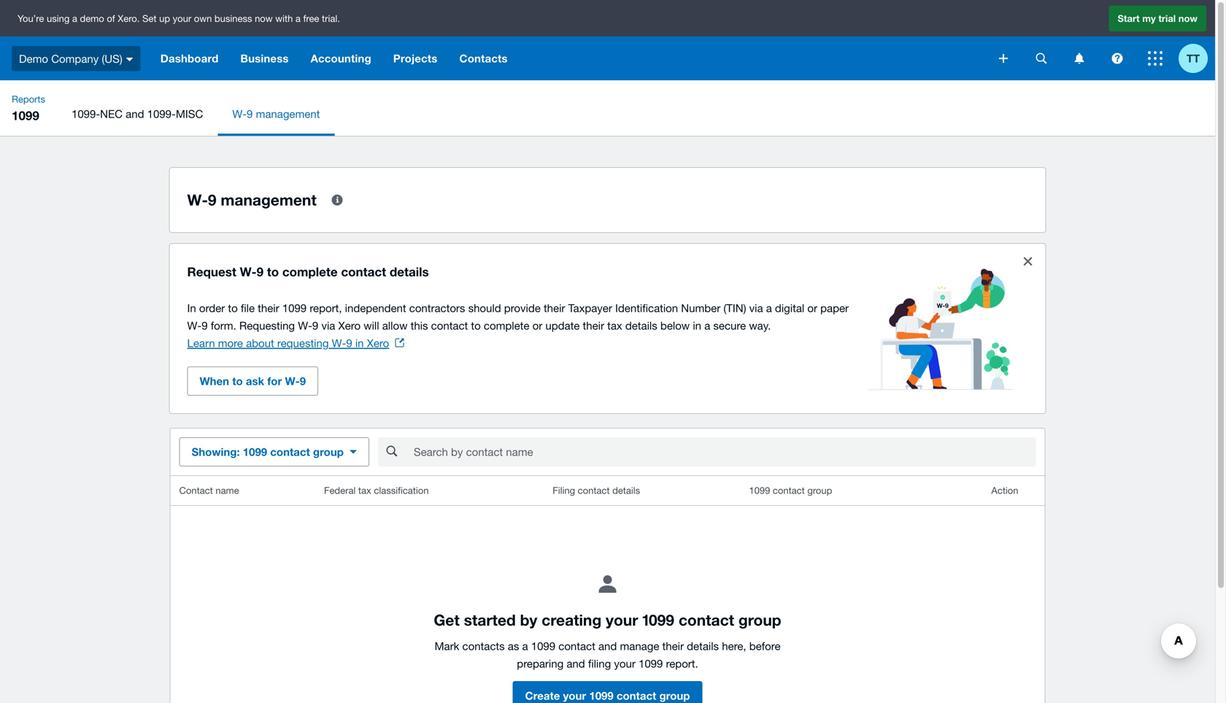 Task type: describe. For each thing, give the bounding box(es) containing it.
9 down report,
[[313, 319, 319, 332]]

1099 up preparing
[[531, 640, 556, 653]]

digital
[[776, 302, 805, 314]]

a up "way."
[[767, 302, 772, 314]]

2 now from the left
[[1179, 13, 1198, 24]]

classification
[[374, 485, 429, 496]]

contact name
[[179, 485, 239, 496]]

action
[[992, 485, 1019, 496]]

independent
[[345, 302, 406, 314]]

1 vertical spatial management
[[221, 191, 317, 209]]

started
[[464, 611, 516, 629]]

mark contacts as a 1099 contact and manage their details here, before preparing and filing your 1099 report.
[[435, 640, 781, 670]]

1 now from the left
[[255, 13, 273, 24]]

9 up request
[[208, 191, 217, 209]]

requesting
[[277, 337, 329, 349]]

using
[[47, 13, 70, 24]]

filing contact details
[[553, 485, 641, 496]]

when
[[200, 375, 229, 388]]

contact inside popup button
[[270, 445, 310, 459]]

contact inside in order to file their 1099 report, independent contractors should provide their taxpayer identification number (tin) via a digital or paper w-9 form. requesting w-9 via xero will allow this contact to complete or update their tax details below in a secure way. learn more about requesting w-9 in xero
[[431, 319, 468, 332]]

allow
[[382, 319, 408, 332]]

tt button
[[1179, 37, 1216, 80]]

free
[[303, 13, 319, 24]]

their inside mark contacts as a 1099 contact and manage their details here, before preparing and filing your 1099 report.
[[663, 640, 684, 653]]

tax inside list of 1099 contacts element
[[359, 485, 372, 496]]

1 vertical spatial w-9 management
[[187, 191, 317, 209]]

2 vertical spatial and
[[567, 657, 585, 670]]

as
[[508, 640, 520, 653]]

up
[[159, 13, 170, 24]]

mark
[[435, 640, 460, 653]]

1099 inside "reports 1099"
[[12, 108, 39, 123]]

get
[[434, 611, 460, 629]]

secure
[[714, 319, 746, 332]]

learn more about requesting w-9 in xero link
[[187, 337, 404, 349]]

will
[[364, 319, 379, 332]]

list of 1099 contacts element
[[171, 476, 1045, 703]]

projects button
[[383, 37, 449, 80]]

federal tax classification
[[324, 485, 429, 496]]

learn
[[187, 337, 215, 349]]

your right up
[[173, 13, 191, 24]]

demo
[[19, 52, 48, 65]]

misc
[[176, 107, 203, 120]]

2 1099- from the left
[[147, 107, 176, 120]]

menu containing 1099-nec and 1099-misc
[[57, 92, 1216, 136]]

their down taxpayer
[[583, 319, 605, 332]]

number
[[682, 302, 721, 314]]

svg image inside demo company (us) popup button
[[126, 58, 133, 61]]

9 up the learn
[[202, 319, 208, 332]]

create your 1099 contact group
[[525, 689, 690, 703]]

form.
[[211, 319, 236, 332]]

w-9 management link
[[218, 92, 335, 136]]

a inside mark contacts as a 1099 contact and manage their details here, before preparing and filing your 1099 report.
[[523, 640, 528, 653]]

contact
[[179, 485, 213, 496]]

your inside "button"
[[563, 689, 587, 703]]

your inside mark contacts as a 1099 contact and manage their details here, before preparing and filing your 1099 report.
[[614, 657, 636, 670]]

details up contractors
[[390, 264, 429, 279]]

get started by creating your 1099 contact group
[[434, 611, 782, 629]]

a left the free
[[296, 13, 301, 24]]

demo
[[80, 13, 104, 24]]

xero.
[[118, 13, 140, 24]]

creating
[[542, 611, 602, 629]]

1 vertical spatial via
[[322, 319, 335, 332]]

1 svg image from the left
[[1075, 53, 1085, 64]]

business
[[241, 52, 289, 65]]

file
[[241, 302, 255, 314]]

w- inside button
[[285, 375, 300, 388]]

1099 down manage
[[639, 657, 663, 670]]

0 horizontal spatial or
[[533, 319, 543, 332]]

manage
[[620, 640, 660, 653]]

in order to file their 1099 report, independent contractors should provide their taxpayer identification number (tin) via a digital or paper w-9 form. requesting w-9 via xero will allow this contact to complete or update their tax details below in a secure way. learn more about requesting w-9 in xero
[[187, 302, 849, 349]]

9 inside menu
[[247, 107, 253, 120]]

request
[[187, 264, 237, 279]]

close image
[[1024, 257, 1033, 266]]

start my trial now
[[1118, 13, 1198, 24]]

request w-9 to complete contact details
[[187, 264, 429, 279]]

before
[[750, 640, 781, 653]]

paper
[[821, 302, 849, 314]]

when to ask for w-9 button
[[187, 367, 318, 396]]

tt
[[1187, 52, 1201, 65]]

way.
[[750, 319, 771, 332]]

(us)
[[102, 52, 122, 65]]

group inside create your 1099 contact group "button"
[[660, 689, 690, 703]]

1099 down search by contact name field
[[750, 485, 771, 496]]

demo company (us)
[[19, 52, 122, 65]]

identification
[[616, 302, 679, 314]]

should
[[469, 302, 501, 314]]

reports link
[[6, 92, 51, 107]]

dashboard
[[160, 52, 219, 65]]

details inside mark contacts as a 1099 contact and manage their details here, before preparing and filing your 1099 report.
[[687, 640, 719, 653]]

of
[[107, 13, 115, 24]]

contact inside mark contacts as a 1099 contact and manage their details here, before preparing and filing your 1099 report.
[[559, 640, 596, 653]]

filing
[[553, 485, 576, 496]]

9 inside button
[[300, 375, 306, 388]]

a down number in the top of the page
[[705, 319, 711, 332]]

1 horizontal spatial via
[[750, 302, 764, 314]]

to inside button
[[232, 375, 243, 388]]

group inside showing: 1099 contact group popup button
[[313, 445, 344, 459]]

filing
[[588, 657, 611, 670]]

create
[[525, 689, 560, 703]]

showing: 1099 contact group button
[[179, 437, 369, 467]]

tax inside in order to file their 1099 report, independent contractors should provide their taxpayer identification number (tin) via a digital or paper w-9 form. requesting w-9 via xero will allow this contact to complete or update their tax details below in a secure way. learn more about requesting w-9 in xero
[[608, 319, 623, 332]]

in
[[187, 302, 196, 314]]

trial
[[1159, 13, 1177, 24]]

banner containing dashboard
[[0, 0, 1216, 80]]



Task type: locate. For each thing, give the bounding box(es) containing it.
report.
[[666, 657, 699, 670]]

1099 inside showing: 1099 contact group popup button
[[243, 445, 267, 459]]

1 horizontal spatial or
[[808, 302, 818, 314]]

0 vertical spatial in
[[693, 319, 702, 332]]

9
[[247, 107, 253, 120], [208, 191, 217, 209], [257, 264, 264, 279], [202, 319, 208, 332], [313, 319, 319, 332], [346, 337, 353, 349], [300, 375, 306, 388]]

details down identification
[[626, 319, 658, 332]]

and right nec
[[126, 107, 144, 120]]

your right create
[[563, 689, 587, 703]]

update
[[546, 319, 580, 332]]

xero left will
[[338, 319, 361, 332]]

own
[[194, 13, 212, 24]]

contact inside "button"
[[617, 689, 657, 703]]

0 vertical spatial tax
[[608, 319, 623, 332]]

management down business
[[256, 107, 320, 120]]

create your 1099 contact group button
[[513, 681, 703, 703]]

9 down independent
[[346, 337, 353, 349]]

now left the 'with'
[[255, 13, 273, 24]]

to up requesting
[[267, 264, 279, 279]]

1 horizontal spatial complete
[[484, 319, 530, 332]]

1 horizontal spatial xero
[[367, 337, 389, 349]]

you're
[[18, 13, 44, 24]]

their
[[258, 302, 279, 314], [544, 302, 566, 314], [583, 319, 605, 332], [663, 640, 684, 653]]

management
[[256, 107, 320, 120], [221, 191, 317, 209]]

banner
[[0, 0, 1216, 80]]

a right 'using'
[[72, 13, 77, 24]]

management inside menu
[[256, 107, 320, 120]]

contacts
[[460, 52, 508, 65]]

1 horizontal spatial in
[[693, 319, 702, 332]]

details
[[390, 264, 429, 279], [626, 319, 658, 332], [613, 485, 641, 496], [687, 640, 719, 653]]

and
[[126, 107, 144, 120], [599, 640, 617, 653], [567, 657, 585, 670]]

1099 inside create your 1099 contact group "button"
[[590, 689, 614, 703]]

their up report. on the right
[[663, 640, 684, 653]]

details inside in order to file their 1099 report, independent contractors should provide their taxpayer identification number (tin) via a digital or paper w-9 form. requesting w-9 via xero will allow this contact to complete or update their tax details below in a secure way. learn more about requesting w-9 in xero
[[626, 319, 658, 332]]

w-
[[232, 107, 247, 120], [187, 191, 208, 209], [240, 264, 257, 279], [187, 319, 202, 332], [298, 319, 313, 332], [332, 337, 346, 349], [285, 375, 300, 388]]

9 right for
[[300, 375, 306, 388]]

dashboard link
[[150, 37, 230, 80]]

reports
[[12, 93, 45, 105]]

0 vertical spatial and
[[126, 107, 144, 120]]

0 horizontal spatial 1099-
[[72, 107, 100, 120]]

1099 down reports link
[[12, 108, 39, 123]]

accounting button
[[300, 37, 383, 80]]

and up filing
[[599, 640, 617, 653]]

to down should
[[471, 319, 481, 332]]

2 svg image from the left
[[1113, 53, 1124, 64]]

1 1099- from the left
[[72, 107, 100, 120]]

by
[[520, 611, 538, 629]]

contact
[[341, 264, 386, 279], [431, 319, 468, 332], [270, 445, 310, 459], [578, 485, 610, 496], [773, 485, 805, 496], [679, 611, 735, 629], [559, 640, 596, 653], [617, 689, 657, 703]]

Search by contact name field
[[413, 438, 1037, 466]]

now
[[255, 13, 273, 24], [1179, 13, 1198, 24]]

your down manage
[[614, 657, 636, 670]]

my
[[1143, 13, 1157, 24]]

1 vertical spatial tax
[[359, 485, 372, 496]]

1 vertical spatial in
[[356, 337, 364, 349]]

0 horizontal spatial xero
[[338, 319, 361, 332]]

complete
[[283, 264, 338, 279], [484, 319, 530, 332]]

federal
[[324, 485, 356, 496]]

nec
[[100, 107, 123, 120]]

this
[[411, 319, 428, 332]]

1099- down company
[[72, 107, 100, 120]]

complete inside in order to file their 1099 report, independent contractors should provide their taxpayer identification number (tin) via a digital or paper w-9 form. requesting w-9 via xero will allow this contact to complete or update their tax details below in a secure way. learn more about requesting w-9 in xero
[[484, 319, 530, 332]]

xero down will
[[367, 337, 389, 349]]

0 horizontal spatial in
[[356, 337, 364, 349]]

contacts button
[[449, 37, 519, 80]]

requesting
[[239, 319, 295, 332]]

via down report,
[[322, 319, 335, 332]]

or down provide
[[533, 319, 543, 332]]

0 vertical spatial management
[[256, 107, 320, 120]]

1 horizontal spatial and
[[567, 657, 585, 670]]

1099-nec and 1099-misc
[[72, 107, 203, 120]]

showing: 1099 contact group
[[192, 445, 344, 459]]

9 down business 'popup button'
[[247, 107, 253, 120]]

to left ask
[[232, 375, 243, 388]]

1099-
[[72, 107, 100, 120], [147, 107, 176, 120]]

svg image
[[1149, 51, 1163, 66], [1037, 53, 1048, 64], [1000, 54, 1009, 63], [126, 58, 133, 61]]

1 vertical spatial xero
[[367, 337, 389, 349]]

svg image
[[1075, 53, 1085, 64], [1113, 53, 1124, 64]]

name
[[216, 485, 239, 496]]

0 horizontal spatial svg image
[[1075, 53, 1085, 64]]

your up manage
[[606, 611, 639, 629]]

a
[[72, 13, 77, 24], [296, 13, 301, 24], [767, 302, 772, 314], [705, 319, 711, 332], [523, 640, 528, 653]]

ask
[[246, 375, 264, 388]]

w-9 management
[[232, 107, 320, 120], [187, 191, 317, 209]]

you're using a demo of xero. set up your own business now with a free trial.
[[18, 13, 340, 24]]

xero
[[338, 319, 361, 332], [367, 337, 389, 349]]

w-9 management information image
[[323, 185, 352, 215]]

or left paper
[[808, 302, 818, 314]]

0 vertical spatial complete
[[283, 264, 338, 279]]

here,
[[722, 640, 747, 653]]

0 horizontal spatial tax
[[359, 485, 372, 496]]

showing:
[[192, 445, 240, 459]]

more
[[218, 337, 243, 349]]

now right trial
[[1179, 13, 1198, 24]]

in down number in the top of the page
[[693, 319, 702, 332]]

a right as
[[523, 640, 528, 653]]

details right filing
[[613, 485, 641, 496]]

trial.
[[322, 13, 340, 24]]

1099 contact group
[[750, 485, 833, 496]]

1099 inside in order to file their 1099 report, independent contractors should provide their taxpayer identification number (tin) via a digital or paper w-9 form. requesting w-9 via xero will allow this contact to complete or update their tax details below in a secure way. learn more about requesting w-9 in xero
[[282, 302, 307, 314]]

their up requesting
[[258, 302, 279, 314]]

and left filing
[[567, 657, 585, 670]]

for
[[268, 375, 282, 388]]

when to ask for w-9
[[200, 375, 306, 388]]

about
[[246, 337, 274, 349]]

0 vertical spatial via
[[750, 302, 764, 314]]

2 horizontal spatial and
[[599, 640, 617, 653]]

tax down taxpayer
[[608, 319, 623, 332]]

1 horizontal spatial 1099-
[[147, 107, 176, 120]]

their up 'update'
[[544, 302, 566, 314]]

projects
[[393, 52, 438, 65]]

via up "way."
[[750, 302, 764, 314]]

taxpayer
[[569, 302, 613, 314]]

set
[[142, 13, 157, 24]]

1099- right nec
[[147, 107, 176, 120]]

close button
[[1014, 247, 1043, 276]]

management left w-9 management information icon
[[221, 191, 317, 209]]

0 horizontal spatial via
[[322, 319, 335, 332]]

report,
[[310, 302, 342, 314]]

business
[[215, 13, 252, 24]]

complete down provide
[[484, 319, 530, 332]]

accounting
[[311, 52, 372, 65]]

9 right request
[[257, 264, 264, 279]]

business button
[[230, 37, 300, 80]]

menu
[[57, 92, 1216, 136]]

1 vertical spatial and
[[599, 640, 617, 653]]

order
[[199, 302, 225, 314]]

0 horizontal spatial complete
[[283, 264, 338, 279]]

0 horizontal spatial now
[[255, 13, 273, 24]]

to
[[267, 264, 279, 279], [228, 302, 238, 314], [471, 319, 481, 332], [232, 375, 243, 388]]

1099 down filing
[[590, 689, 614, 703]]

tax right 'federal'
[[359, 485, 372, 496]]

1099 right showing:
[[243, 445, 267, 459]]

provide
[[504, 302, 541, 314]]

1 horizontal spatial tax
[[608, 319, 623, 332]]

or
[[808, 302, 818, 314], [533, 319, 543, 332]]

in down will
[[356, 337, 364, 349]]

1 horizontal spatial svg image
[[1113, 53, 1124, 64]]

details up report. on the right
[[687, 640, 719, 653]]

reports 1099
[[12, 93, 45, 123]]

0 horizontal spatial and
[[126, 107, 144, 120]]

start
[[1118, 13, 1140, 24]]

and inside the 1099-nec and 1099-misc "link"
[[126, 107, 144, 120]]

0 vertical spatial or
[[808, 302, 818, 314]]

complete up report,
[[283, 264, 338, 279]]

1099 up manage
[[643, 611, 675, 629]]

group
[[313, 445, 344, 459], [808, 485, 833, 496], [739, 611, 782, 629], [660, 689, 690, 703]]

1 vertical spatial complete
[[484, 319, 530, 332]]

1099 left report,
[[282, 302, 307, 314]]

preparing
[[517, 657, 564, 670]]

to left file at the top left of page
[[228, 302, 238, 314]]

via
[[750, 302, 764, 314], [322, 319, 335, 332]]

tax
[[608, 319, 623, 332], [359, 485, 372, 496]]

1 vertical spatial or
[[533, 319, 543, 332]]

1 horizontal spatial now
[[1179, 13, 1198, 24]]

w-9 management inside menu
[[232, 107, 320, 120]]

with
[[275, 13, 293, 24]]

company
[[51, 52, 99, 65]]

0 vertical spatial w-9 management
[[232, 107, 320, 120]]

below
[[661, 319, 690, 332]]

1099-nec and 1099-misc link
[[57, 92, 218, 136]]

0 vertical spatial xero
[[338, 319, 361, 332]]



Task type: vqa. For each thing, say whether or not it's contained in the screenshot.
ADDED
no



